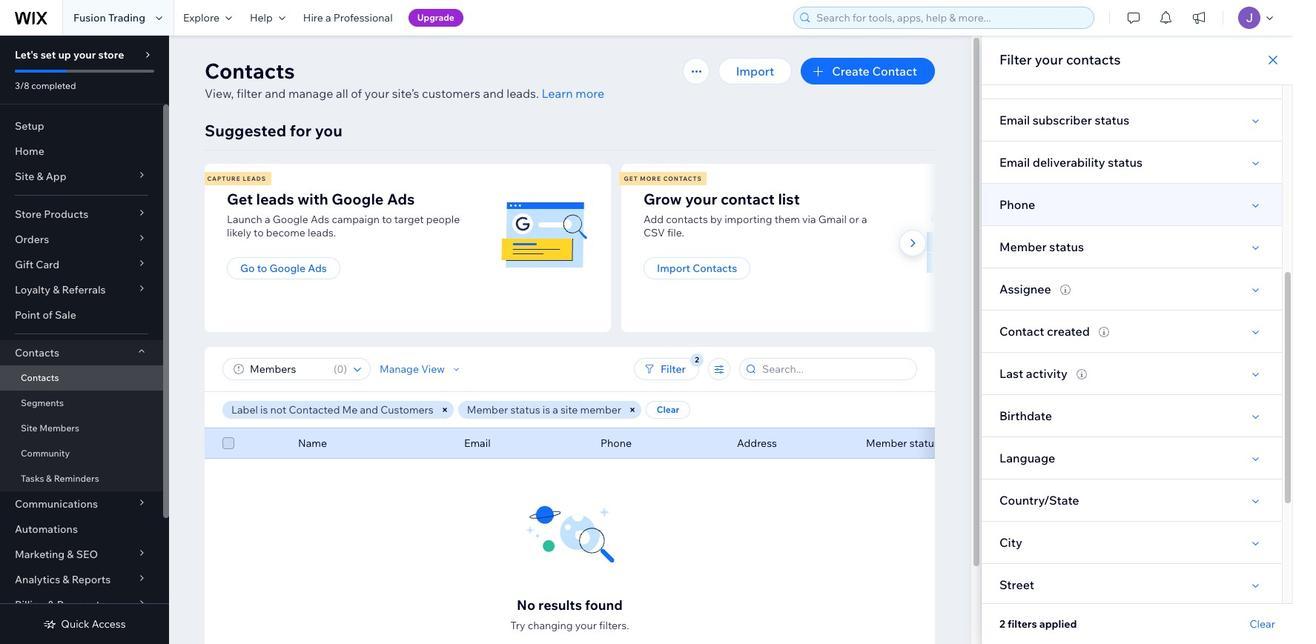 Task type: vqa. For each thing, say whether or not it's contained in the screenshot.
left and
yes



Task type: describe. For each thing, give the bounding box(es) containing it.
ads inside button
[[308, 262, 327, 275]]

contacts inside button
[[693, 262, 737, 275]]

customers
[[422, 86, 481, 101]]

launch
[[227, 213, 262, 226]]

site for site members
[[21, 423, 37, 434]]

hire a professional link
[[294, 0, 402, 36]]

home
[[15, 145, 44, 158]]

3/8
[[15, 80, 29, 91]]

google inside button
[[270, 262, 306, 275]]

segments
[[21, 398, 64, 409]]

fusion trading
[[73, 11, 145, 24]]

fusion
[[73, 11, 106, 24]]

marketing
[[15, 548, 65, 561]]

a inside grow your contact list add contacts by importing them via gmail or a csv file.
[[862, 213, 867, 226]]

trading
[[108, 11, 145, 24]]

0 horizontal spatial clear button
[[646, 401, 691, 419]]

site members
[[21, 423, 79, 434]]

home link
[[0, 139, 163, 164]]

people
[[426, 213, 460, 226]]

0 vertical spatial google
[[332, 190, 384, 208]]

reports
[[72, 573, 111, 587]]

2 horizontal spatial and
[[483, 86, 504, 101]]

your inside no results found try changing your filters.
[[575, 619, 597, 633]]

create
[[832, 64, 870, 79]]

site
[[561, 404, 578, 417]]

billing & payments
[[15, 599, 105, 612]]

1 horizontal spatial and
[[360, 404, 378, 417]]

setup
[[15, 119, 44, 133]]

let's
[[15, 48, 38, 62]]

suggested
[[205, 121, 286, 140]]

deliverability
[[1033, 155, 1106, 170]]

contacts inside contacts view, filter and manage all of your site's customers and leads. learn more
[[205, 58, 295, 84]]

tasks & reminders
[[21, 473, 99, 484]]

try
[[511, 619, 526, 633]]

create contact button
[[801, 58, 935, 85]]

upgrade button
[[408, 9, 463, 27]]

a inside get leads with google ads launch a google ads campaign to target people likely to become leads.
[[265, 213, 270, 226]]

& for billing
[[48, 599, 55, 612]]

professional
[[334, 11, 393, 24]]

email for email deliverability status
[[1000, 155, 1030, 170]]

create contact
[[832, 64, 918, 79]]

sidebar element
[[0, 36, 169, 645]]

capture
[[207, 175, 241, 182]]

0 horizontal spatial and
[[265, 86, 286, 101]]

contacts
[[664, 175, 702, 182]]

sale
[[55, 309, 76, 322]]

country/state
[[1000, 493, 1080, 508]]

hire
[[303, 11, 323, 24]]

leads
[[256, 190, 294, 208]]

import for import
[[736, 64, 775, 79]]

get
[[624, 175, 638, 182]]

quick
[[61, 618, 90, 631]]

contact inside button
[[873, 64, 918, 79]]

leads. inside get leads with google ads launch a google ads campaign to target people likely to become leads.
[[308, 226, 336, 240]]

your inside grow your contact list add contacts by importing them via gmail or a csv file.
[[685, 190, 718, 208]]

communications
[[15, 498, 98, 511]]

found
[[585, 597, 623, 614]]

to right 'likely'
[[254, 226, 264, 240]]

of inside contacts view, filter and manage all of your site's customers and leads. learn more
[[351, 86, 362, 101]]

1 horizontal spatial contacts
[[1067, 51, 1121, 68]]

(
[[334, 363, 337, 376]]

community
[[21, 448, 70, 459]]

0
[[337, 363, 344, 376]]

billing
[[15, 599, 45, 612]]

gmail
[[819, 213, 847, 226]]

more
[[576, 86, 605, 101]]

import for import contacts
[[657, 262, 691, 275]]

gift card button
[[0, 252, 163, 277]]

contacts link
[[0, 366, 163, 391]]

leads. inside contacts view, filter and manage all of your site's customers and leads. learn more
[[507, 86, 539, 101]]

created
[[1047, 324, 1090, 339]]

birthdate
[[1000, 409, 1052, 424]]

2 vertical spatial email
[[464, 437, 491, 450]]

0 horizontal spatial phone
[[601, 437, 632, 450]]

hire a professional
[[303, 11, 393, 24]]

results
[[539, 597, 582, 614]]

Search for tools, apps, help & more... field
[[812, 7, 1090, 28]]

all
[[336, 86, 348, 101]]

last activity
[[1000, 366, 1068, 381]]

become
[[266, 226, 306, 240]]

language
[[1000, 451, 1056, 466]]

by
[[711, 213, 722, 226]]

contacts button
[[0, 340, 163, 366]]

label
[[231, 404, 258, 417]]

email for email subscriber status
[[1000, 113, 1030, 128]]

contacted
[[289, 404, 340, 417]]

a right hire
[[326, 11, 331, 24]]

clear for right clear button
[[1250, 618, 1276, 631]]

communications button
[[0, 492, 163, 517]]

1 horizontal spatial phone
[[1000, 197, 1036, 212]]

community link
[[0, 441, 163, 467]]

via
[[803, 213, 816, 226]]

analytics & reports button
[[0, 567, 163, 593]]

point of sale link
[[0, 303, 163, 328]]

contacts inside dropdown button
[[15, 346, 59, 360]]

filter button
[[634, 358, 699, 381]]

site's
[[392, 86, 419, 101]]

filter for filter your contacts
[[1000, 51, 1032, 68]]

2 is from the left
[[543, 404, 550, 417]]

products
[[44, 208, 88, 221]]

manage view button
[[380, 363, 463, 376]]

point of sale
[[15, 309, 76, 322]]

site & app
[[15, 170, 66, 183]]

import contacts
[[657, 262, 737, 275]]

capture leads
[[207, 175, 266, 182]]

Search... field
[[758, 359, 912, 380]]

manage
[[288, 86, 333, 101]]

subscriber
[[1033, 113, 1092, 128]]

explore
[[183, 11, 220, 24]]



Task type: locate. For each thing, give the bounding box(es) containing it.
your
[[73, 48, 96, 62], [1035, 51, 1064, 68], [365, 86, 390, 101], [685, 190, 718, 208], [575, 619, 597, 633]]

store
[[98, 48, 124, 62]]

filter
[[1000, 51, 1032, 68], [661, 363, 686, 376]]

0 horizontal spatial clear
[[657, 404, 680, 415]]

list containing get leads with google ads
[[202, 164, 1034, 332]]

contact right create at top right
[[873, 64, 918, 79]]

0 horizontal spatial leads.
[[308, 226, 336, 240]]

leads. down with in the top left of the page
[[308, 226, 336, 240]]

& for marketing
[[67, 548, 74, 561]]

contacts inside 'link'
[[21, 372, 59, 383]]

store
[[15, 208, 42, 221]]

1 horizontal spatial is
[[543, 404, 550, 417]]

add
[[644, 213, 664, 226]]

& inside dropdown button
[[37, 170, 43, 183]]

customers
[[381, 404, 434, 417]]

seo
[[76, 548, 98, 561]]

google down leads
[[273, 213, 308, 226]]

manage view
[[380, 363, 445, 376]]

ads down with in the top left of the page
[[311, 213, 330, 226]]

street
[[1000, 578, 1035, 593]]

a left site
[[553, 404, 558, 417]]

a down leads
[[265, 213, 270, 226]]

ads down get leads with google ads launch a google ads campaign to target people likely to become leads.
[[308, 262, 327, 275]]

1 vertical spatial clear button
[[1250, 618, 1276, 631]]

0 vertical spatial contact
[[873, 64, 918, 79]]

contacts
[[1067, 51, 1121, 68], [666, 213, 708, 226]]

0 horizontal spatial import
[[657, 262, 691, 275]]

1 vertical spatial google
[[273, 213, 308, 226]]

leads.
[[507, 86, 539, 101], [308, 226, 336, 240]]

point
[[15, 309, 40, 322]]

help button
[[241, 0, 294, 36]]

contacts down 'point of sale'
[[15, 346, 59, 360]]

filter
[[237, 86, 262, 101]]

1 horizontal spatial import
[[736, 64, 775, 79]]

tasks & reminders link
[[0, 467, 163, 492]]

label is not contacted me and customers
[[231, 404, 434, 417]]

activity
[[1026, 366, 1068, 381]]

contact
[[873, 64, 918, 79], [1000, 324, 1045, 339]]

2 horizontal spatial member
[[1000, 240, 1047, 254]]

& right tasks
[[46, 473, 52, 484]]

1 horizontal spatial of
[[351, 86, 362, 101]]

name
[[298, 437, 327, 450]]

& right billing
[[48, 599, 55, 612]]

your right up
[[73, 48, 96, 62]]

0 vertical spatial ads
[[387, 190, 415, 208]]

0 horizontal spatial of
[[43, 309, 53, 322]]

clear for the leftmost clear button
[[657, 404, 680, 415]]

of right all
[[351, 86, 362, 101]]

changing
[[528, 619, 573, 633]]

a right "or"
[[862, 213, 867, 226]]

clear inside button
[[657, 404, 680, 415]]

contacts up the filter
[[205, 58, 295, 84]]

import button
[[719, 58, 792, 85]]

your up by
[[685, 190, 718, 208]]

1 horizontal spatial clear button
[[1250, 618, 1276, 631]]

go to google ads
[[240, 262, 327, 275]]

&
[[37, 170, 43, 183], [53, 283, 60, 297], [46, 473, 52, 484], [67, 548, 74, 561], [63, 573, 69, 587], [48, 599, 55, 612]]

& left app
[[37, 170, 43, 183]]

view
[[421, 363, 445, 376]]

1 horizontal spatial leads.
[[507, 86, 539, 101]]

& for loyalty
[[53, 283, 60, 297]]

email
[[1000, 113, 1030, 128], [1000, 155, 1030, 170], [464, 437, 491, 450]]

contacts down by
[[693, 262, 737, 275]]

your left site's
[[365, 86, 390, 101]]

contacts inside grow your contact list add contacts by importing them via gmail or a csv file.
[[666, 213, 708, 226]]

gift
[[15, 258, 33, 271]]

0 vertical spatial of
[[351, 86, 362, 101]]

0 horizontal spatial member status
[[866, 437, 940, 450]]

1 vertical spatial member status
[[866, 437, 940, 450]]

contacts up segments
[[21, 372, 59, 383]]

contacts left by
[[666, 213, 708, 226]]

site for site & app
[[15, 170, 34, 183]]

google up campaign
[[332, 190, 384, 208]]

0 horizontal spatial contacts
[[666, 213, 708, 226]]

1 vertical spatial phone
[[601, 437, 632, 450]]

leads
[[243, 175, 266, 182]]

me
[[342, 404, 358, 417]]

orders button
[[0, 227, 163, 252]]

get leads with google ads launch a google ads campaign to target people likely to become leads.
[[227, 190, 460, 240]]

& for tasks
[[46, 473, 52, 484]]

1 vertical spatial member
[[467, 404, 508, 417]]

your inside contacts view, filter and manage all of your site's customers and leads. learn more
[[365, 86, 390, 101]]

1 vertical spatial clear
[[1250, 618, 1276, 631]]

to right go
[[257, 262, 267, 275]]

and right me
[[360, 404, 378, 417]]

ads
[[387, 190, 415, 208], [311, 213, 330, 226], [308, 262, 327, 275]]

up
[[58, 48, 71, 62]]

& inside "link"
[[46, 473, 52, 484]]

contact created
[[1000, 324, 1090, 339]]

1 vertical spatial site
[[21, 423, 37, 434]]

contacts up email subscriber status
[[1067, 51, 1121, 68]]

importing
[[725, 213, 773, 226]]

2 filters applied
[[1000, 618, 1077, 631]]

quick access
[[61, 618, 126, 631]]

site & app button
[[0, 164, 163, 189]]

let's set up your store
[[15, 48, 124, 62]]

contact down assignee
[[1000, 324, 1045, 339]]

to left target
[[382, 213, 392, 226]]

0 horizontal spatial member
[[467, 404, 508, 417]]

filter your contacts
[[1000, 51, 1121, 68]]

0 horizontal spatial filter
[[661, 363, 686, 376]]

get more contacts
[[624, 175, 702, 182]]

get
[[227, 190, 253, 208]]

& for site
[[37, 170, 43, 183]]

setup link
[[0, 113, 163, 139]]

1 vertical spatial contact
[[1000, 324, 1045, 339]]

1 vertical spatial of
[[43, 309, 53, 322]]

2 vertical spatial ads
[[308, 262, 327, 275]]

leads. left learn
[[507, 86, 539, 101]]

quick access button
[[43, 618, 126, 631]]

1 vertical spatial ads
[[311, 213, 330, 226]]

is
[[260, 404, 268, 417], [543, 404, 550, 417]]

0 vertical spatial import
[[736, 64, 775, 79]]

google down become
[[270, 262, 306, 275]]

1 vertical spatial leads.
[[308, 226, 336, 240]]

phone down the member
[[601, 437, 632, 450]]

& left seo
[[67, 548, 74, 561]]

1 vertical spatial contacts
[[666, 213, 708, 226]]

& left reports
[[63, 573, 69, 587]]

2 vertical spatial google
[[270, 262, 306, 275]]

your down found at the left bottom
[[575, 619, 597, 633]]

is left not
[[260, 404, 268, 417]]

address
[[737, 437, 777, 450]]

1 horizontal spatial member
[[866, 437, 908, 450]]

filters.
[[599, 619, 629, 633]]

filter inside filter button
[[661, 363, 686, 376]]

0 vertical spatial phone
[[1000, 197, 1036, 212]]

site members link
[[0, 416, 163, 441]]

None checkbox
[[223, 435, 234, 452]]

0 vertical spatial member status
[[1000, 240, 1084, 254]]

your inside sidebar element
[[73, 48, 96, 62]]

0 vertical spatial site
[[15, 170, 34, 183]]

clear
[[657, 404, 680, 415], [1250, 618, 1276, 631]]

0 horizontal spatial contact
[[873, 64, 918, 79]]

go
[[240, 262, 255, 275]]

0 vertical spatial contacts
[[1067, 51, 1121, 68]]

your up subscriber
[[1035, 51, 1064, 68]]

campaign
[[332, 213, 380, 226]]

0 vertical spatial leads.
[[507, 86, 539, 101]]

payments
[[57, 599, 105, 612]]

marketing & seo
[[15, 548, 98, 561]]

0 vertical spatial clear button
[[646, 401, 691, 419]]

& inside popup button
[[53, 283, 60, 297]]

store products button
[[0, 202, 163, 227]]

file.
[[667, 226, 685, 240]]

no results found try changing your filters.
[[511, 597, 629, 633]]

import
[[736, 64, 775, 79], [657, 262, 691, 275]]

1 vertical spatial email
[[1000, 155, 1030, 170]]

member
[[1000, 240, 1047, 254], [467, 404, 508, 417], [866, 437, 908, 450]]

0 vertical spatial member
[[1000, 240, 1047, 254]]

member status
[[1000, 240, 1084, 254], [866, 437, 940, 450]]

to inside button
[[257, 262, 267, 275]]

is left site
[[543, 404, 550, 417]]

with
[[298, 190, 328, 208]]

you
[[315, 121, 343, 140]]

list
[[778, 190, 800, 208]]

analytics
[[15, 573, 60, 587]]

of inside sidebar element
[[43, 309, 53, 322]]

site inside dropdown button
[[15, 170, 34, 183]]

orders
[[15, 233, 49, 246]]

1 horizontal spatial member status
[[1000, 240, 1084, 254]]

1 vertical spatial import
[[657, 262, 691, 275]]

Unsaved view field
[[246, 359, 329, 380]]

0 vertical spatial email
[[1000, 113, 1030, 128]]

2 vertical spatial member
[[866, 437, 908, 450]]

filter for filter
[[661, 363, 686, 376]]

1 horizontal spatial clear
[[1250, 618, 1276, 631]]

more
[[640, 175, 662, 182]]

or
[[849, 213, 860, 226]]

1 is from the left
[[260, 404, 268, 417]]

grow your contact list add contacts by importing them via gmail or a csv file.
[[644, 190, 867, 240]]

learn more button
[[542, 85, 605, 102]]

member status is a site member
[[467, 404, 622, 417]]

0 horizontal spatial is
[[260, 404, 268, 417]]

site down segments
[[21, 423, 37, 434]]

grow
[[644, 190, 682, 208]]

to
[[382, 213, 392, 226], [254, 226, 264, 240], [257, 262, 267, 275]]

0 vertical spatial clear
[[657, 404, 680, 415]]

& for analytics
[[63, 573, 69, 587]]

for
[[290, 121, 312, 140]]

phone down deliverability
[[1000, 197, 1036, 212]]

and right the filter
[[265, 86, 286, 101]]

loyalty & referrals button
[[0, 277, 163, 303]]

and right the customers at the top left
[[483, 86, 504, 101]]

of left 'sale'
[[43, 309, 53, 322]]

city
[[1000, 536, 1023, 550]]

import contacts button
[[644, 257, 751, 280]]

site down home
[[15, 170, 34, 183]]

2
[[1000, 618, 1006, 631]]

list
[[202, 164, 1034, 332]]

0 vertical spatial filter
[[1000, 51, 1032, 68]]

& right loyalty
[[53, 283, 60, 297]]

1 vertical spatial filter
[[661, 363, 686, 376]]

referrals
[[62, 283, 106, 297]]

ads up target
[[387, 190, 415, 208]]

1 horizontal spatial filter
[[1000, 51, 1032, 68]]

1 horizontal spatial contact
[[1000, 324, 1045, 339]]



